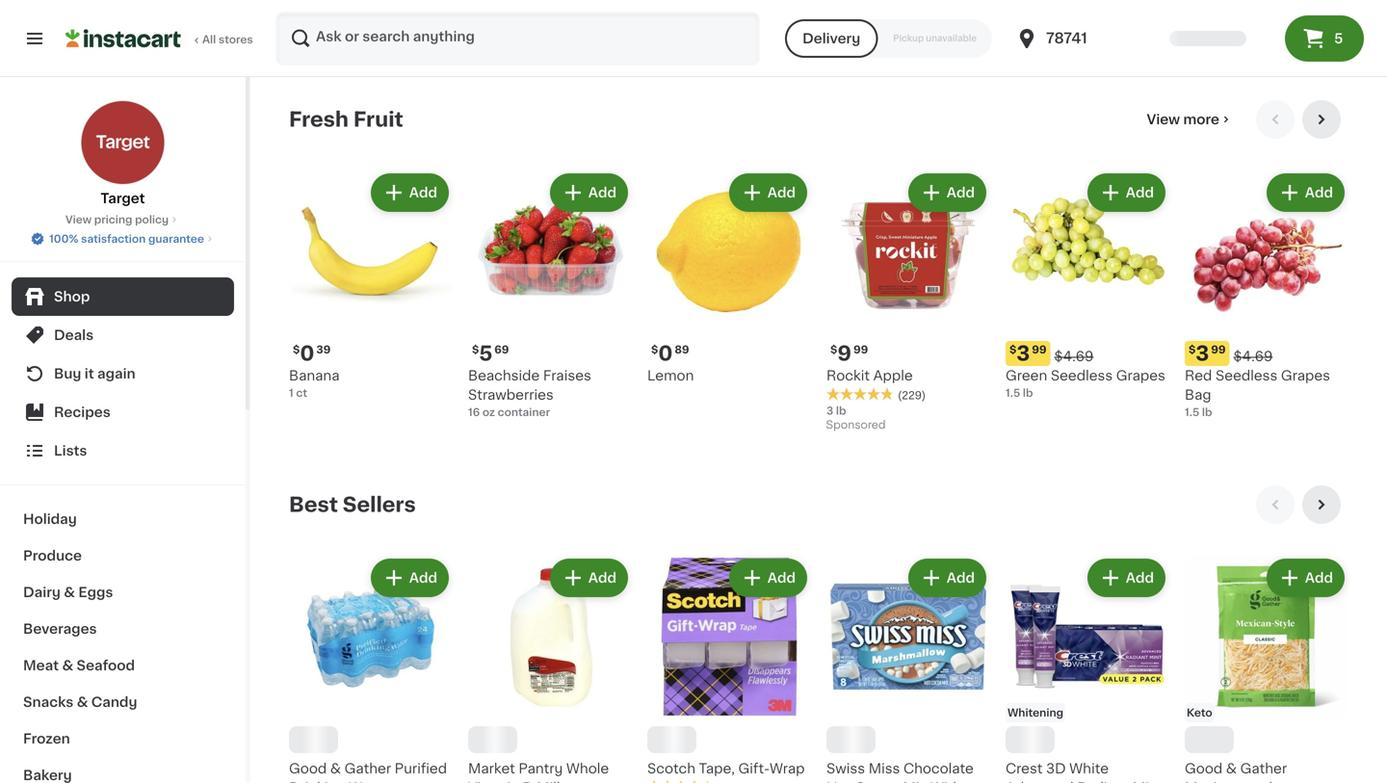 Task type: describe. For each thing, give the bounding box(es) containing it.
miss
[[869, 762, 900, 776]]

target logo image
[[80, 100, 165, 185]]

buy it again link
[[12, 355, 234, 393]]

add for market pantry whole vitamin d milk
[[588, 571, 617, 585]]

beachside fraises strawberries 16 oz container
[[468, 369, 591, 418]]

sponsored badge image
[[827, 420, 885, 431]]

& for snacks & candy
[[77, 696, 88, 709]]

snacks & candy
[[23, 696, 137, 709]]

good & gather purified drinking water
[[289, 762, 447, 783]]

main content containing fresh fruit
[[251, 77, 1387, 783]]

$3.99 original price: $4.69 element for seedless
[[1006, 341, 1170, 366]]

gather for purified
[[345, 762, 391, 776]]

$ 0 89
[[651, 343, 689, 364]]

get $20 off at target
[[575, 735, 754, 751]]

to
[[867, 735, 884, 751]]

add for good & gather mexican-styl
[[1305, 571, 1333, 585]]

scotch
[[647, 762, 696, 776]]

green seedless grapes 1.5 lb
[[1006, 369, 1166, 398]]

99 for 9
[[854, 344, 868, 355]]

add button for red seedless grapes bag
[[1269, 175, 1343, 210]]

wrap
[[770, 762, 805, 776]]

5 inside item carousel 'region'
[[479, 343, 493, 364]]

add button for good & gather mexican-styl
[[1269, 561, 1343, 595]]

100% satisfaction guarantee
[[49, 234, 204, 244]]

$ 9 99
[[831, 343, 868, 364]]

strawberries
[[468, 388, 554, 402]]

whitening
[[1008, 708, 1064, 718]]

instacart logo image
[[66, 27, 181, 50]]

all stores link
[[66, 12, 254, 66]]

rockit apple
[[827, 369, 913, 383]]

1
[[289, 388, 294, 398]]

target inside treatment tracker modal dialog
[[698, 735, 754, 751]]

add button for crest 3d white advanced radiant mint
[[1089, 561, 1164, 595]]

0 horizontal spatial target
[[101, 192, 145, 205]]

add for scotch tape, gift-wrap
[[768, 571, 796, 585]]

view more
[[1147, 113, 1220, 126]]

1 $4.69 from the left
[[1055, 350, 1094, 363]]

shop
[[54, 290, 90, 303]]

view for view more
[[1147, 113, 1180, 126]]

eggs
[[78, 586, 113, 599]]

swiss miss chocolate hot cocoa mix wit button
[[827, 555, 990, 783]]

seedless inside $ 3 99 $4.69 red seedless grapes bag 1.5 lb
[[1216, 369, 1278, 383]]

best
[[289, 495, 338, 515]]

pantry
[[519, 762, 563, 776]]

crest
[[1006, 762, 1043, 776]]

all stores
[[202, 34, 253, 45]]

(229)
[[898, 390, 926, 401]]

treatment tracker modal dialog
[[251, 714, 1387, 783]]

more button
[[964, 727, 1039, 758]]

add for lemon
[[768, 186, 796, 199]]

more
[[1184, 113, 1220, 126]]

market pantry whole vitamin d milk
[[468, 762, 609, 783]]

$ for rockit apple
[[831, 344, 838, 355]]

sellers
[[343, 495, 416, 515]]

good for good & gather purified drinking water
[[289, 762, 327, 776]]

green
[[1006, 369, 1048, 383]]

lb inside the product "group"
[[836, 406, 846, 416]]

seedless inside green seedless grapes 1.5 lb
[[1051, 369, 1113, 383]]

5 inside button
[[1335, 32, 1343, 45]]

stores
[[219, 34, 253, 45]]

meat
[[23, 659, 59, 673]]

bag
[[1185, 388, 1212, 402]]

service type group
[[785, 19, 992, 58]]

3 for red seedless grapes bag
[[1196, 343, 1209, 364]]

fresh
[[289, 109, 349, 130]]

red
[[1185, 369, 1212, 383]]

ct
[[296, 388, 307, 398]]

good & gather purified drinking water button
[[289, 555, 453, 783]]

water
[[349, 781, 389, 783]]

buy
[[54, 367, 81, 381]]

delivery
[[803, 32, 861, 45]]

container
[[498, 407, 550, 418]]

add for good & gather purified drinking water
[[409, 571, 437, 585]]

grapes inside green seedless grapes 1.5 lb
[[1116, 369, 1166, 383]]

& for good & gather mexican-styl
[[1226, 762, 1237, 776]]

add inside treatment tracker modal dialog
[[768, 735, 802, 751]]

add for green seedless grapes
[[1126, 186, 1154, 199]]

add button for market pantry whole vitamin d milk
[[552, 561, 626, 595]]

again
[[97, 367, 136, 381]]

Search field
[[277, 13, 758, 64]]

78741 button
[[1016, 12, 1131, 66]]

dairy & eggs
[[23, 586, 113, 599]]

shop link
[[12, 277, 234, 316]]

$ for banana
[[293, 344, 300, 355]]

3 for 3
[[1017, 343, 1030, 364]]

beachside
[[468, 369, 540, 383]]

add button for lemon
[[731, 175, 805, 210]]

5 button
[[1285, 15, 1364, 62]]

grapes inside $ 3 99 $4.69 red seedless grapes bag 1.5 lb
[[1281, 369, 1331, 383]]

beverages link
[[12, 611, 234, 647]]

swiss
[[827, 762, 865, 776]]

$ inside $ 3 99 $4.69 red seedless grapes bag 1.5 lb
[[1189, 344, 1196, 355]]

product group containing 9
[[827, 170, 990, 436]]

snacks & candy link
[[12, 684, 234, 721]]

recipes
[[54, 406, 111, 419]]

item carousel region containing best sellers
[[289, 486, 1349, 783]]

snacks
[[23, 696, 74, 709]]

$20
[[611, 735, 645, 751]]

pricing
[[94, 214, 132, 225]]

lb inside green seedless grapes 1.5 lb
[[1023, 388, 1033, 398]]

apple
[[874, 369, 913, 383]]

it
[[85, 367, 94, 381]]

89
[[675, 344, 689, 355]]

$ 0 39
[[293, 343, 331, 364]]

recipes link
[[12, 393, 234, 432]]

$ 3 99 $4.69 red seedless grapes bag 1.5 lb
[[1185, 343, 1331, 418]]

add for red seedless grapes bag
[[1305, 186, 1333, 199]]

bakery link
[[12, 757, 234, 783]]

16
[[468, 407, 480, 418]]

$3.99 original price: $4.69 element for 3
[[1185, 341, 1349, 366]]

vitamin
[[468, 781, 519, 783]]

banana 1 ct
[[289, 369, 340, 398]]

fruit
[[353, 109, 403, 130]]

d
[[523, 781, 534, 783]]



Task type: locate. For each thing, give the bounding box(es) containing it.
satisfaction
[[81, 234, 146, 244]]

$3.99 original price: $4.69 element up "red"
[[1185, 341, 1349, 366]]

& left eggs
[[64, 586, 75, 599]]

add button for banana
[[373, 175, 447, 210]]

$ left 39
[[293, 344, 300, 355]]

$ 3 99
[[1010, 343, 1047, 364]]

1 seedless from the left
[[1051, 369, 1113, 383]]

1 vertical spatial target
[[698, 735, 754, 751]]

purified
[[395, 762, 447, 776]]

cocoa
[[855, 781, 900, 783]]

1 vertical spatial 5
[[479, 343, 493, 364]]

mexican-
[[1185, 781, 1248, 783]]

$ inside the $ 3 99
[[1010, 344, 1017, 355]]

gift-
[[738, 762, 770, 776]]

good inside the good & gather mexican-styl
[[1185, 762, 1223, 776]]

target link
[[80, 100, 165, 208]]

$3.99 original price: $4.69 element
[[1006, 341, 1170, 366], [1185, 341, 1349, 366]]

1 vertical spatial item carousel region
[[289, 486, 1349, 783]]

qualify.
[[888, 735, 949, 751]]

& up "mexican-"
[[1226, 762, 1237, 776]]

2 horizontal spatial 99
[[1211, 344, 1226, 355]]

view for view pricing policy
[[65, 214, 92, 225]]

1 horizontal spatial 5
[[1335, 32, 1343, 45]]

gather up "mexican-"
[[1241, 762, 1287, 776]]

99 inside $ 3 99 $4.69 red seedless grapes bag 1.5 lb
[[1211, 344, 1226, 355]]

2 0 from the left
[[658, 343, 673, 364]]

3d
[[1046, 762, 1066, 776]]

2 $3.99 original price: $4.69 element from the left
[[1185, 341, 1349, 366]]

0 vertical spatial 5
[[1335, 32, 1343, 45]]

$ up green
[[1010, 344, 1017, 355]]

seedless right green
[[1051, 369, 1113, 383]]

2 99 from the left
[[1032, 344, 1047, 355]]

0 horizontal spatial 3
[[827, 406, 834, 416]]

1 grapes from the left
[[1116, 369, 1166, 383]]

$ inside the $ 9 99
[[831, 344, 838, 355]]

$3.99 original price: $4.69 element up green seedless grapes 1.5 lb
[[1006, 341, 1170, 366]]

lb up sponsored badge image
[[836, 406, 846, 416]]

gather inside good & gather purified drinking water
[[345, 762, 391, 776]]

item carousel region containing fresh fruit
[[289, 100, 1349, 470]]

seedless right "red"
[[1216, 369, 1278, 383]]

tape,
[[699, 762, 735, 776]]

0 horizontal spatial $4.69
[[1055, 350, 1094, 363]]

view inside popup button
[[1147, 113, 1180, 126]]

$ inside the $ 0 89
[[651, 344, 658, 355]]

99 for 3
[[1032, 344, 1047, 355]]

0 horizontal spatial lb
[[836, 406, 846, 416]]

lists
[[54, 444, 87, 458]]

good for good & gather mexican-styl
[[1185, 762, 1223, 776]]

keto
[[1187, 708, 1213, 718]]

& right meat
[[62, 659, 73, 673]]

all
[[202, 34, 216, 45]]

item carousel region
[[289, 100, 1349, 470], [289, 486, 1349, 783]]

candy
[[91, 696, 137, 709]]

guarantee
[[148, 234, 204, 244]]

2 grapes from the left
[[1281, 369, 1331, 383]]

1.5 down "bag"
[[1185, 407, 1200, 418]]

drinking
[[289, 781, 345, 783]]

lb down "bag"
[[1202, 407, 1213, 418]]

good up drinking
[[289, 762, 327, 776]]

hot
[[827, 781, 852, 783]]

100%
[[49, 234, 79, 244]]

off
[[648, 735, 673, 751]]

0 horizontal spatial 1.5
[[1006, 388, 1021, 398]]

2 gather from the left
[[1241, 762, 1287, 776]]

1 horizontal spatial 1.5
[[1185, 407, 1200, 418]]

99 right 9 at the top of page
[[854, 344, 868, 355]]

0 horizontal spatial 5
[[479, 343, 493, 364]]

gather inside the good & gather mexican-styl
[[1241, 762, 1287, 776]]

1.5 down green
[[1006, 388, 1021, 398]]

2 item carousel region from the top
[[289, 486, 1349, 783]]

bakery
[[23, 769, 72, 782]]

99 inside the $ 3 99
[[1032, 344, 1047, 355]]

3 lb
[[827, 406, 846, 416]]

$24.55
[[806, 735, 863, 751]]

1 horizontal spatial target
[[698, 735, 754, 751]]

policy
[[135, 214, 169, 225]]

$ inside $ 5 69
[[472, 344, 479, 355]]

milk
[[537, 781, 564, 783]]

1 $3.99 original price: $4.69 element from the left
[[1006, 341, 1170, 366]]

whole
[[566, 762, 609, 776]]

6 $ from the left
[[1189, 344, 1196, 355]]

78741
[[1046, 31, 1088, 45]]

add button for green seedless grapes
[[1089, 175, 1164, 210]]

rockit
[[827, 369, 870, 383]]

$ 5 69
[[472, 343, 509, 364]]

add
[[409, 186, 437, 199], [588, 186, 617, 199], [768, 186, 796, 199], [947, 186, 975, 199], [1126, 186, 1154, 199], [1305, 186, 1333, 199], [409, 571, 437, 585], [588, 571, 617, 585], [768, 571, 796, 585], [947, 571, 975, 585], [1126, 571, 1154, 585], [1305, 571, 1333, 585], [768, 735, 802, 751]]

★★★★★
[[827, 388, 894, 401], [827, 388, 894, 401]]

add button for beachside fraises strawberries
[[552, 175, 626, 210]]

best sellers
[[289, 495, 416, 515]]

0 vertical spatial item carousel region
[[289, 100, 1349, 470]]

1 0 from the left
[[300, 343, 314, 364]]

3 inside the product "group"
[[827, 406, 834, 416]]

view
[[1147, 113, 1180, 126], [65, 214, 92, 225]]

99 for red seedless grapes bag
[[1211, 344, 1226, 355]]

chocolate
[[904, 762, 974, 776]]

market
[[468, 762, 515, 776]]

gather up water
[[345, 762, 391, 776]]

deals
[[54, 329, 94, 342]]

& for good & gather purified drinking water
[[330, 762, 341, 776]]

1 horizontal spatial grapes
[[1281, 369, 1331, 383]]

3 up "red"
[[1196, 343, 1209, 364]]

2 good from the left
[[1185, 762, 1223, 776]]

$4.69 inside $ 3 99 $4.69 red seedless grapes bag 1.5 lb
[[1234, 350, 1273, 363]]

beverages
[[23, 622, 97, 636]]

3 inside $ 3 99 $4.69 red seedless grapes bag 1.5 lb
[[1196, 343, 1209, 364]]

0 left 39
[[300, 343, 314, 364]]

frozen
[[23, 732, 70, 746]]

& left candy at the bottom left of page
[[77, 696, 88, 709]]

0 horizontal spatial seedless
[[1051, 369, 1113, 383]]

1 horizontal spatial 3
[[1017, 343, 1030, 364]]

more
[[987, 738, 1016, 748]]

gather
[[345, 762, 391, 776], [1241, 762, 1287, 776]]

target up view pricing policy link
[[101, 192, 145, 205]]

3
[[1017, 343, 1030, 364], [1196, 343, 1209, 364], [827, 406, 834, 416]]

meat & seafood
[[23, 659, 135, 673]]

1 horizontal spatial good
[[1185, 762, 1223, 776]]

1 vertical spatial 1.5
[[1185, 407, 1200, 418]]

1 horizontal spatial 0
[[658, 343, 673, 364]]

fresh fruit
[[289, 109, 403, 130]]

good up "mexican-"
[[1185, 762, 1223, 776]]

0 for banana
[[300, 343, 314, 364]]

0 horizontal spatial good
[[289, 762, 327, 776]]

add button for scotch tape, gift-wrap
[[731, 561, 805, 595]]

add $24.55 to qualify.
[[768, 735, 949, 751]]

0 vertical spatial target
[[101, 192, 145, 205]]

99 up "red"
[[1211, 344, 1226, 355]]

0 horizontal spatial 99
[[854, 344, 868, 355]]

&
[[64, 586, 75, 599], [62, 659, 73, 673], [77, 696, 88, 709], [330, 762, 341, 776], [1226, 762, 1237, 776]]

1.5 inside $ 3 99 $4.69 red seedless grapes bag 1.5 lb
[[1185, 407, 1200, 418]]

99 inside the $ 9 99
[[854, 344, 868, 355]]

None search field
[[276, 12, 760, 66]]

dairy
[[23, 586, 61, 599]]

add for swiss miss chocolate hot cocoa mix wit
[[947, 571, 975, 585]]

gather for mexican-
[[1241, 762, 1287, 776]]

2 horizontal spatial 3
[[1196, 343, 1209, 364]]

add for banana
[[409, 186, 437, 199]]

fraises
[[543, 369, 591, 383]]

1.5 inside green seedless grapes 1.5 lb
[[1006, 388, 1021, 398]]

0 left 89 at the top
[[658, 343, 673, 364]]

add button for swiss miss chocolate hot cocoa mix wit
[[910, 561, 985, 595]]

99
[[854, 344, 868, 355], [1032, 344, 1047, 355], [1211, 344, 1226, 355]]

0 vertical spatial 1.5
[[1006, 388, 1021, 398]]

lb inside $ 3 99 $4.69 red seedless grapes bag 1.5 lb
[[1202, 407, 1213, 418]]

$ left 69
[[472, 344, 479, 355]]

oz
[[483, 407, 495, 418]]

good inside good & gather purified drinking water
[[289, 762, 327, 776]]

$ for lemon
[[651, 344, 658, 355]]

at
[[677, 735, 695, 751]]

2 $ from the left
[[472, 344, 479, 355]]

4 $ from the left
[[831, 344, 838, 355]]

meat & seafood link
[[12, 647, 234, 684]]

0 horizontal spatial gather
[[345, 762, 391, 776]]

$ up rockit
[[831, 344, 838, 355]]

produce link
[[12, 538, 234, 574]]

1 item carousel region from the top
[[289, 100, 1349, 470]]

2 horizontal spatial lb
[[1202, 407, 1213, 418]]

white
[[1070, 762, 1109, 776]]

1 good from the left
[[289, 762, 327, 776]]

product group containing 5
[[468, 170, 632, 420]]

scotch tape, gift-wrap
[[647, 762, 805, 776]]

good
[[289, 762, 327, 776], [1185, 762, 1223, 776]]

69
[[495, 344, 509, 355]]

$ left 89 at the top
[[651, 344, 658, 355]]

view up the 100%
[[65, 214, 92, 225]]

1 horizontal spatial $3.99 original price: $4.69 element
[[1185, 341, 1349, 366]]

advanced
[[1006, 781, 1074, 783]]

product group
[[289, 170, 453, 401], [468, 170, 632, 420], [647, 170, 811, 385], [827, 170, 990, 436], [1006, 170, 1170, 401], [1185, 170, 1349, 420], [289, 555, 453, 783], [468, 555, 632, 783], [647, 555, 811, 783], [827, 555, 990, 783], [1006, 555, 1170, 783], [1185, 555, 1349, 783]]

0 for lemon
[[658, 343, 673, 364]]

& inside good & gather purified drinking water
[[330, 762, 341, 776]]

0 horizontal spatial $3.99 original price: $4.69 element
[[1006, 341, 1170, 366]]

& for dairy & eggs
[[64, 586, 75, 599]]

1 vertical spatial view
[[65, 214, 92, 225]]

& up drinking
[[330, 762, 341, 776]]

0 horizontal spatial view
[[65, 214, 92, 225]]

0 vertical spatial view
[[1147, 113, 1180, 126]]

grapes
[[1116, 369, 1166, 383], [1281, 369, 1331, 383]]

radiant
[[1077, 781, 1129, 783]]

1 99 from the left
[[854, 344, 868, 355]]

& for meat & seafood
[[62, 659, 73, 673]]

$ up "red"
[[1189, 344, 1196, 355]]

1 horizontal spatial seedless
[[1216, 369, 1278, 383]]

1 $ from the left
[[293, 344, 300, 355]]

1 horizontal spatial view
[[1147, 113, 1180, 126]]

add button for good & gather purified drinking water
[[373, 561, 447, 595]]

dairy & eggs link
[[12, 574, 234, 611]]

holiday
[[23, 513, 77, 526]]

3 up sponsored badge image
[[827, 406, 834, 416]]

$4.69
[[1055, 350, 1094, 363], [1234, 350, 1273, 363]]

target up scotch tape, gift-wrap
[[698, 735, 754, 751]]

1 horizontal spatial 99
[[1032, 344, 1047, 355]]

0 horizontal spatial 0
[[300, 343, 314, 364]]

1 horizontal spatial lb
[[1023, 388, 1033, 398]]

5 $ from the left
[[1010, 344, 1017, 355]]

3 99 from the left
[[1211, 344, 1226, 355]]

0 horizontal spatial grapes
[[1116, 369, 1166, 383]]

99 up green
[[1032, 344, 1047, 355]]

$ for beachside fraises strawberries
[[472, 344, 479, 355]]

good & gather mexican-styl
[[1185, 762, 1330, 783]]

1 horizontal spatial $4.69
[[1234, 350, 1273, 363]]

view left the more
[[1147, 113, 1180, 126]]

$ inside "$ 0 39"
[[293, 344, 300, 355]]

lb down green
[[1023, 388, 1033, 398]]

3 up green
[[1017, 343, 1030, 364]]

2 $4.69 from the left
[[1234, 350, 1273, 363]]

9
[[838, 343, 852, 364]]

add for beachside fraises strawberries
[[588, 186, 617, 199]]

2 seedless from the left
[[1216, 369, 1278, 383]]

add button
[[373, 175, 447, 210], [552, 175, 626, 210], [731, 175, 805, 210], [910, 175, 985, 210], [1089, 175, 1164, 210], [1269, 175, 1343, 210], [373, 561, 447, 595], [552, 561, 626, 595], [731, 561, 805, 595], [910, 561, 985, 595], [1089, 561, 1164, 595], [1269, 561, 1343, 595]]

view pricing policy link
[[65, 212, 180, 227]]

5
[[1335, 32, 1343, 45], [479, 343, 493, 364]]

& inside the good & gather mexican-styl
[[1226, 762, 1237, 776]]

1 horizontal spatial gather
[[1241, 762, 1287, 776]]

1 gather from the left
[[345, 762, 391, 776]]

main content
[[251, 77, 1387, 783]]

get
[[575, 735, 607, 751]]

swiss miss chocolate hot cocoa mix wit
[[827, 762, 974, 783]]

3 $ from the left
[[651, 344, 658, 355]]

scotch tape, gift-wrap button
[[647, 555, 811, 783]]

add for crest 3d white advanced radiant mint
[[1126, 571, 1154, 585]]

lemon
[[647, 369, 694, 383]]



Task type: vqa. For each thing, say whether or not it's contained in the screenshot.
Red Seedless Grapes Bag's 3
yes



